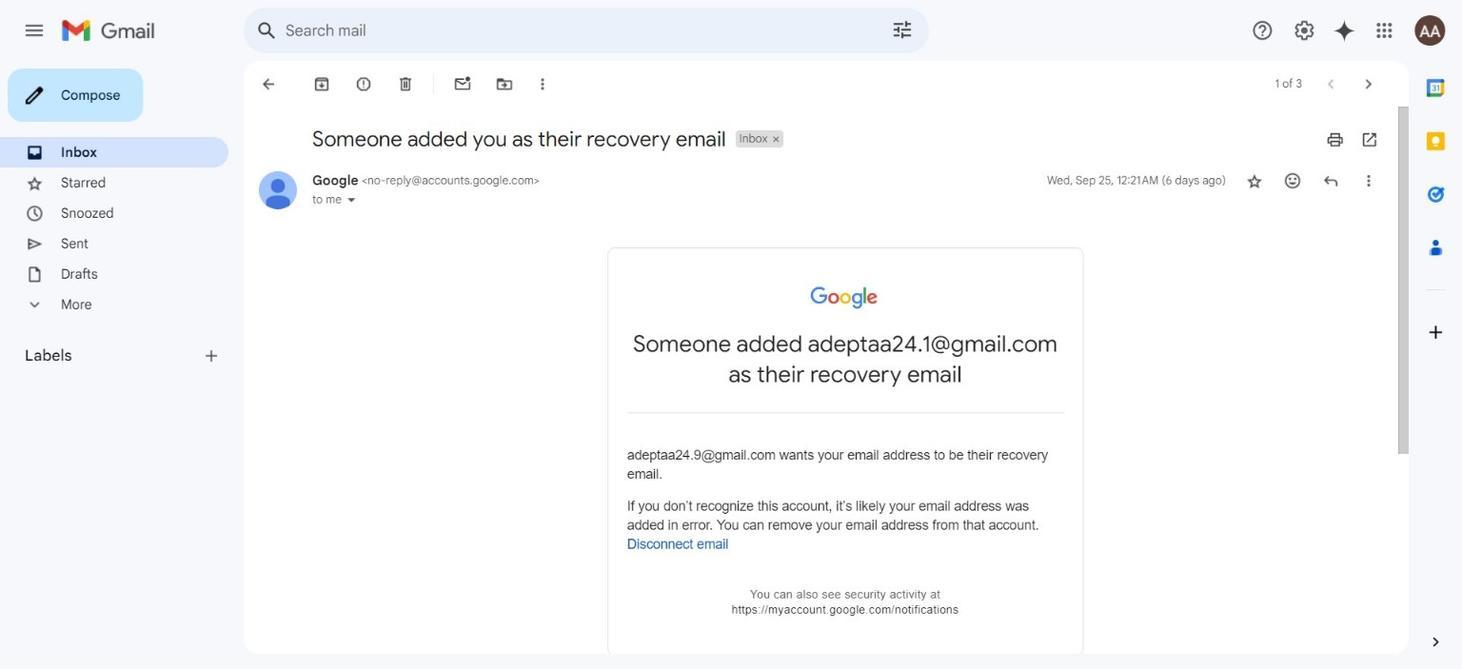 Task type: vqa. For each thing, say whether or not it's contained in the screenshot.
4, at the top of the page
no



Task type: locate. For each thing, give the bounding box(es) containing it.
None search field
[[244, 8, 929, 53]]



Task type: describe. For each thing, give the bounding box(es) containing it.
try gemini image
[[1331, 32, 1358, 48]]



